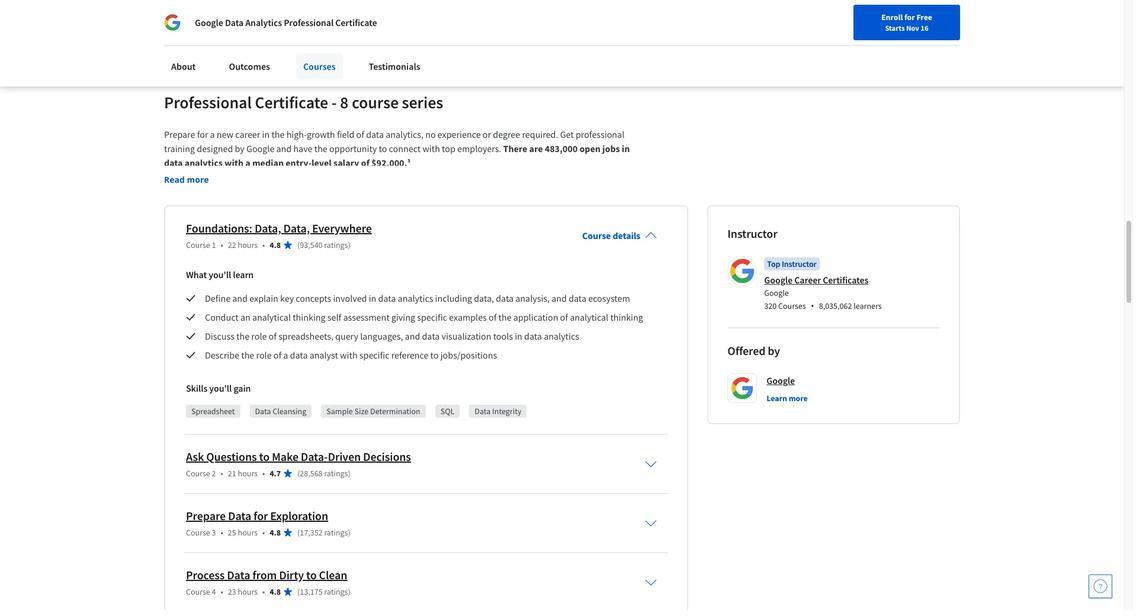Task type: vqa. For each thing, say whether or not it's contained in the screenshot.


Task type: locate. For each thing, give the bounding box(es) containing it.
4.8 down prepare data for exploration
[[270, 528, 281, 538]]

employers.
[[457, 143, 501, 155]]

questions
[[206, 450, 257, 464]]

4.8 for for
[[270, 528, 281, 538]]

prepare up 3 on the left of the page
[[186, 509, 226, 524]]

0 vertical spatial a
[[210, 128, 215, 140]]

3
[[212, 528, 216, 538]]

ratings down driven
[[324, 469, 348, 479]]

career left the certificates
[[794, 274, 821, 286]]

2 vertical spatial 4.8
[[270, 587, 281, 598]]

explain
[[249, 293, 278, 304]]

• right 4
[[221, 587, 223, 598]]

0 horizontal spatial thinking
[[293, 312, 326, 323]]

learn more
[[767, 393, 808, 404]]

) for ask questions to make data-driven decisions
[[348, 469, 351, 479]]

data, up '93,540'
[[283, 221, 310, 236]]

your right find
[[812, 14, 828, 24]]

to up '13,175'
[[306, 568, 317, 583]]

by down career
[[235, 143, 245, 155]]

level
[[312, 157, 332, 169]]

examples
[[449, 312, 487, 323]]

specific
[[417, 312, 447, 323], [359, 349, 389, 361]]

2 thinking from the left
[[610, 312, 643, 323]]

3 ( from the top
[[297, 528, 300, 538]]

1 horizontal spatial a
[[245, 157, 250, 169]]

and up an
[[232, 293, 248, 304]]

0 vertical spatial certificate
[[335, 17, 377, 28]]

1 4.8 from the top
[[270, 240, 281, 251]]

it
[[209, 18, 215, 30]]

ratings down 'everywhere'
[[324, 240, 348, 251]]

english button
[[876, 0, 947, 39]]

• down prepare data for exploration
[[262, 528, 265, 538]]

3 hours from the top
[[238, 528, 258, 538]]

1 data, from the left
[[255, 221, 281, 236]]

decisions
[[363, 450, 411, 464]]

0 horizontal spatial analytics
[[185, 157, 223, 169]]

0 horizontal spatial by
[[235, 143, 245, 155]]

and up reference
[[405, 330, 420, 342]]

93,540
[[300, 240, 323, 251]]

to up $92,000.¹
[[379, 143, 387, 155]]

1 ( from the top
[[297, 240, 300, 251]]

hours right 21
[[238, 469, 258, 479]]

( for dirty
[[297, 587, 300, 598]]

a down 'spreadsheets,'
[[283, 349, 288, 361]]

1 horizontal spatial career
[[847, 14, 870, 24]]

0 vertical spatial you'll
[[209, 269, 231, 281]]

8
[[340, 92, 349, 113]]

4.8
[[270, 240, 281, 251], [270, 528, 281, 538], [270, 587, 281, 598]]

more
[[187, 174, 209, 185], [789, 393, 808, 404]]

integrity
[[492, 406, 522, 417]]

you'll left gain
[[209, 383, 232, 394]]

career
[[235, 128, 260, 140]]

( 28,568 ratings )
[[297, 469, 351, 479]]

prepare data for exploration
[[186, 509, 328, 524]]

for up nov
[[905, 12, 915, 23]]

course left 3 on the left of the page
[[186, 528, 210, 538]]

analytical
[[252, 312, 291, 323], [570, 312, 608, 323]]

the up tools
[[499, 312, 512, 323]]

28,568
[[300, 469, 323, 479]]

thinking up 'spreadsheets,'
[[293, 312, 326, 323]]

0 vertical spatial professional
[[284, 17, 334, 28]]

2 ratings from the top
[[324, 469, 348, 479]]

4.7
[[270, 469, 281, 479]]

more inside button
[[187, 174, 209, 185]]

ratings
[[324, 240, 348, 251], [324, 469, 348, 479], [324, 528, 348, 538], [324, 587, 348, 598]]

) for foundations: data, data, everywhere
[[348, 240, 351, 251]]

2 data, from the left
[[283, 221, 310, 236]]

1 horizontal spatial professional
[[284, 17, 334, 28]]

instructor inside top instructor google career certificates google 320 courses • 8,035,062 learners
[[782, 259, 817, 269]]

0 vertical spatial role
[[251, 330, 267, 342]]

4.8 down foundations: data, data, everywhere link
[[270, 240, 281, 251]]

17,352
[[300, 528, 323, 538]]

3 4.8 from the top
[[270, 587, 281, 598]]

of down opportunity
[[361, 157, 370, 169]]

1 vertical spatial you'll
[[209, 383, 232, 394]]

career right new
[[847, 14, 870, 24]]

google up median
[[246, 143, 274, 155]]

2 vertical spatial analytics
[[544, 330, 579, 342]]

4 ) from the top
[[348, 587, 351, 598]]

of right field
[[356, 128, 364, 140]]

) down driven
[[348, 469, 351, 479]]

( 93,540 ratings )
[[297, 240, 351, 251]]

data right it
[[225, 17, 244, 28]]

google inside prepare for a new career in the high-growth field of data analytics, no experience or degree required. get professional training designed by google and have the opportunity to connect with top employers.
[[246, 143, 274, 155]]

analytics,
[[386, 128, 424, 140]]

for left exploration
[[254, 509, 268, 524]]

for inside prepare for a new career in the high-growth field of data analytics, no experience or degree required. get professional training designed by google and have the opportunity to connect with top employers.
[[197, 128, 208, 140]]

certificate up high-
[[255, 92, 328, 113]]

courses up - at the top
[[303, 60, 336, 72]]

required.
[[522, 128, 558, 140]]

driven
[[328, 450, 361, 464]]

hours for from
[[238, 587, 258, 598]]

you'll left learn
[[209, 269, 231, 281]]

1 horizontal spatial analytical
[[570, 312, 608, 323]]

data up 25
[[228, 509, 251, 524]]

to left make
[[259, 450, 270, 464]]

help center image
[[1094, 580, 1108, 594]]

for up designed
[[197, 128, 208, 140]]

2 analytical from the left
[[570, 312, 608, 323]]

certificate left review
[[335, 17, 377, 28]]

process
[[186, 568, 225, 583]]

analytics up conduct an analytical thinking self assessment giving specific examples of the application of analytical thinking
[[398, 293, 433, 304]]

1 ratings from the top
[[324, 240, 348, 251]]

course for foundations: data, data, everywhere
[[186, 240, 210, 251]]

conduct
[[205, 312, 239, 323]]

spreadsheet
[[191, 406, 235, 417]]

sample
[[327, 406, 353, 417]]

in up assessment
[[369, 293, 376, 304]]

0 horizontal spatial analytical
[[252, 312, 291, 323]]

1 vertical spatial more
[[789, 393, 808, 404]]

specific down languages,
[[359, 349, 389, 361]]

data, up course 1 • 22 hours •
[[255, 221, 281, 236]]

a left new at top
[[210, 128, 215, 140]]

with down query
[[340, 349, 358, 361]]

1 vertical spatial analytics
[[398, 293, 433, 304]]

you'll
[[209, 269, 231, 281], [209, 383, 232, 394]]

ask questions to make data-driven decisions link
[[186, 450, 411, 464]]

course for prepare data for exploration
[[186, 528, 210, 538]]

with down designed
[[224, 157, 244, 169]]

role right describe
[[256, 349, 272, 361]]

media
[[254, 18, 278, 30]]

career inside top instructor google career certificates google 320 courses • 8,035,062 learners
[[794, 274, 821, 286]]

1 horizontal spatial with
[[340, 349, 358, 361]]

hours right 22
[[238, 240, 258, 251]]

1 vertical spatial prepare
[[186, 509, 226, 524]]

2 horizontal spatial with
[[423, 143, 440, 155]]

with
[[423, 143, 440, 155], [224, 157, 244, 169], [340, 349, 358, 361]]

google down top
[[764, 274, 793, 286]]

and
[[280, 18, 296, 30], [276, 143, 292, 155], [232, 293, 248, 304], [552, 293, 567, 304], [405, 330, 420, 342]]

find your new career link
[[790, 12, 876, 27]]

0 vertical spatial with
[[423, 143, 440, 155]]

1 vertical spatial career
[[794, 274, 821, 286]]

0 horizontal spatial for
[[197, 128, 208, 140]]

0 vertical spatial for
[[905, 12, 915, 23]]

0 horizontal spatial career
[[794, 274, 821, 286]]

analytics down designed
[[185, 157, 223, 169]]

2 ( from the top
[[297, 469, 300, 479]]

ask questions to make data-driven decisions
[[186, 450, 411, 464]]

( for exploration
[[297, 528, 300, 538]]

growth
[[307, 128, 335, 140]]

1 vertical spatial 4.8
[[270, 528, 281, 538]]

2 4.8 from the top
[[270, 528, 281, 538]]

1 horizontal spatial courses
[[778, 301, 806, 312]]

0 horizontal spatial your
[[307, 18, 325, 30]]

the down growth
[[314, 143, 327, 155]]

data down training
[[164, 157, 183, 169]]

you'll for gain
[[209, 383, 232, 394]]

hours right 25
[[238, 528, 258, 538]]

1 vertical spatial courses
[[778, 301, 806, 312]]

0 horizontal spatial more
[[187, 174, 209, 185]]

data up 23
[[227, 568, 250, 583]]

prepare for prepare data for exploration
[[186, 509, 226, 524]]

data for google data analytics professional certificate
[[225, 17, 244, 28]]

designed
[[197, 143, 233, 155]]

2 vertical spatial a
[[283, 349, 288, 361]]

None search field
[[169, 7, 453, 31]]

320
[[764, 301, 777, 312]]

0 horizontal spatial data,
[[255, 221, 281, 236]]

(
[[297, 240, 300, 251], [297, 469, 300, 479], [297, 528, 300, 538], [297, 587, 300, 598]]

1 horizontal spatial instructor
[[782, 259, 817, 269]]

1 vertical spatial certificate
[[255, 92, 328, 113]]

query
[[335, 330, 358, 342]]

learners
[[854, 301, 882, 312]]

professional
[[576, 128, 624, 140]]

data up giving
[[378, 293, 396, 304]]

4 ( from the top
[[297, 587, 300, 598]]

0 vertical spatial career
[[847, 14, 870, 24]]

0 horizontal spatial courses
[[303, 60, 336, 72]]

more inside button
[[789, 393, 808, 404]]

3 ) from the top
[[348, 528, 351, 538]]

data up opportunity
[[366, 128, 384, 140]]

( down exploration
[[297, 528, 300, 538]]

data left "integrity"
[[475, 406, 491, 417]]

professional right media
[[284, 17, 334, 28]]

1 horizontal spatial certificate
[[335, 17, 377, 28]]

2 horizontal spatial analytics
[[544, 330, 579, 342]]

hours for data,
[[238, 240, 258, 251]]

giving
[[391, 312, 415, 323]]

( 13,175 ratings )
[[297, 587, 351, 598]]

0 vertical spatial by
[[235, 143, 245, 155]]

and left have
[[276, 143, 292, 155]]

with down no
[[423, 143, 440, 155]]

hours for to
[[238, 469, 258, 479]]

make
[[272, 450, 299, 464]]

courses right "320"
[[778, 301, 806, 312]]

instructor up top
[[728, 226, 778, 241]]

• right "1"
[[221, 240, 223, 251]]

1 vertical spatial instructor
[[782, 259, 817, 269]]

2 hours from the top
[[238, 469, 258, 479]]

course 2 • 21 hours •
[[186, 469, 265, 479]]

in right tools
[[515, 330, 522, 342]]

4 hours from the top
[[238, 587, 258, 598]]

role down explain
[[251, 330, 267, 342]]

2 vertical spatial for
[[254, 509, 268, 524]]

analytical down explain
[[252, 312, 291, 323]]

4.8 down process data from dirty to clean link
[[270, 587, 281, 598]]

1 vertical spatial role
[[256, 349, 272, 361]]

with inside there are 483,000 open jobs in data analytics with a median entry-level salary of $92,000.¹
[[224, 157, 244, 169]]

1 vertical spatial a
[[245, 157, 250, 169]]

0 vertical spatial courses
[[303, 60, 336, 72]]

top instructor google career certificates google 320 courses • 8,035,062 learners
[[764, 259, 882, 313]]

concepts
[[296, 293, 331, 304]]

professional up new at top
[[164, 92, 252, 113]]

top
[[442, 143, 455, 155]]

instructor up google career certificates link
[[782, 259, 817, 269]]

data
[[225, 17, 244, 28], [255, 406, 271, 417], [475, 406, 491, 417], [228, 509, 251, 524], [227, 568, 250, 583]]

a left median
[[245, 157, 250, 169]]

hours right 23
[[238, 587, 258, 598]]

data inside prepare for a new career in the high-growth field of data analytics, no experience or degree required. get professional training designed by google and have the opportunity to connect with top employers.
[[366, 128, 384, 140]]

english
[[897, 13, 926, 25]]

0 vertical spatial instructor
[[728, 226, 778, 241]]

) right '13,175'
[[348, 587, 351, 598]]

analytics down application at left
[[544, 330, 579, 342]]

of right application at left
[[560, 312, 568, 323]]

2 horizontal spatial for
[[905, 12, 915, 23]]

more right learn
[[789, 393, 808, 404]]

jobs
[[602, 143, 620, 155]]

ratings down clean
[[324, 587, 348, 598]]

2 ) from the top
[[348, 469, 351, 479]]

0 vertical spatial analytics
[[185, 157, 223, 169]]

entry-
[[286, 157, 312, 169]]

2
[[212, 469, 216, 479]]

4.8 for data,
[[270, 240, 281, 251]]

0 horizontal spatial with
[[224, 157, 244, 169]]

course left "1"
[[186, 240, 210, 251]]

analyst
[[310, 349, 338, 361]]

• left 8,035,062
[[811, 300, 814, 313]]

0 horizontal spatial professional
[[164, 92, 252, 113]]

a inside there are 483,000 open jobs in data analytics with a median entry-level salary of $92,000.¹
[[245, 157, 250, 169]]

data for prepare data for exploration
[[228, 509, 251, 524]]

0 vertical spatial more
[[187, 174, 209, 185]]

analytics
[[245, 17, 282, 28]]

open
[[580, 143, 601, 155]]

1 vertical spatial for
[[197, 128, 208, 140]]

4 ratings from the top
[[324, 587, 348, 598]]

1 hours from the top
[[238, 240, 258, 251]]

1 horizontal spatial more
[[789, 393, 808, 404]]

for inside enroll for free starts nov 16
[[905, 12, 915, 23]]

4
[[212, 587, 216, 598]]

0 vertical spatial 4.8
[[270, 240, 281, 251]]

course left 4
[[186, 587, 210, 598]]

data inside there are 483,000 open jobs in data analytics with a median entry-level salary of $92,000.¹
[[164, 157, 183, 169]]

find your new career
[[796, 14, 870, 24]]

( down ask questions to make data-driven decisions link
[[297, 469, 300, 479]]

data for process data from dirty to clean
[[227, 568, 250, 583]]

describe
[[205, 349, 239, 361]]

1 horizontal spatial specific
[[417, 312, 447, 323]]

describe the role of a data analyst with specific reference to jobs/positions
[[205, 349, 497, 361]]

$92,000.¹
[[371, 157, 411, 169]]

google
[[195, 17, 223, 28], [246, 143, 274, 155], [764, 274, 793, 286], [764, 288, 789, 299], [767, 375, 795, 387]]

1 vertical spatial with
[[224, 157, 244, 169]]

in inside prepare for a new career in the high-growth field of data analytics, no experience or degree required. get professional training designed by google and have the opportunity to connect with top employers.
[[262, 128, 270, 140]]

in right jobs
[[622, 143, 630, 155]]

career for google
[[794, 274, 821, 286]]

analysis,
[[516, 293, 550, 304]]

1 horizontal spatial data,
[[283, 221, 310, 236]]

course 3 • 25 hours •
[[186, 528, 265, 538]]

3 ratings from the top
[[324, 528, 348, 538]]

1 horizontal spatial for
[[254, 509, 268, 524]]

share it on social media and in your performance review
[[184, 18, 406, 30]]

in right career
[[262, 128, 270, 140]]

professional certificate - 8 course series
[[164, 92, 443, 113]]

1 ) from the top
[[348, 240, 351, 251]]

0 horizontal spatial a
[[210, 128, 215, 140]]

0 horizontal spatial specific
[[359, 349, 389, 361]]

more for read more
[[187, 174, 209, 185]]

a inside prepare for a new career in the high-growth field of data analytics, no experience or degree required. get professional training designed by google and have the opportunity to connect with top employers.
[[210, 128, 215, 140]]

1 vertical spatial by
[[768, 344, 780, 358]]

and inside prepare for a new career in the high-growth field of data analytics, no experience or degree required. get professional training designed by google and have the opportunity to connect with top employers.
[[276, 143, 292, 155]]

with inside prepare for a new career in the high-growth field of data analytics, no experience or degree required. get professional training designed by google and have the opportunity to connect with top employers.
[[423, 143, 440, 155]]

0 vertical spatial prepare
[[164, 128, 195, 140]]

course left 2 on the left
[[186, 469, 210, 479]]

in inside there are 483,000 open jobs in data analytics with a median entry-level salary of $92,000.¹
[[622, 143, 630, 155]]

the right describe
[[241, 349, 254, 361]]

prepare up training
[[164, 128, 195, 140]]

career
[[847, 14, 870, 24], [794, 274, 821, 286]]

for
[[905, 12, 915, 23], [197, 128, 208, 140], [254, 509, 268, 524]]

for for enroll
[[905, 12, 915, 23]]

course left details
[[582, 230, 611, 242]]

2 vertical spatial with
[[340, 349, 358, 361]]

( down foundations: data, data, everywhere link
[[297, 240, 300, 251]]

data down application at left
[[524, 330, 542, 342]]

read
[[164, 174, 185, 185]]

( down dirty
[[297, 587, 300, 598]]

25
[[228, 528, 236, 538]]

data,
[[255, 221, 281, 236], [283, 221, 310, 236]]

prepare inside prepare for a new career in the high-growth field of data analytics, no experience or degree required. get professional training designed by google and have the opportunity to connect with top employers.
[[164, 128, 195, 140]]

a
[[210, 128, 215, 140], [245, 157, 250, 169], [283, 349, 288, 361]]

1 horizontal spatial thinking
[[610, 312, 643, 323]]



Task type: describe. For each thing, give the bounding box(es) containing it.
about
[[171, 60, 196, 72]]

tools
[[493, 330, 513, 342]]

ask
[[186, 450, 204, 464]]

find
[[796, 14, 811, 24]]

sql
[[441, 406, 455, 417]]

an
[[240, 312, 250, 323]]

( 17,352 ratings )
[[297, 528, 351, 538]]

4.8 for from
[[270, 587, 281, 598]]

1 vertical spatial specific
[[359, 349, 389, 361]]

course for process data from dirty to clean
[[186, 587, 210, 598]]

role for spreadsheets,
[[251, 330, 267, 342]]

there are 483,000 open jobs in data analytics with a median entry-level salary of $92,000.¹
[[164, 143, 632, 169]]

define
[[205, 293, 230, 304]]

foundations: data, data, everywhere link
[[186, 221, 372, 236]]

course for ask questions to make data-driven decisions
[[186, 469, 210, 479]]

clean
[[319, 568, 347, 583]]

1 thinking from the left
[[293, 312, 326, 323]]

skills
[[186, 383, 207, 394]]

exploration
[[270, 509, 328, 524]]

learn
[[233, 269, 254, 281]]

ratings for exploration
[[324, 528, 348, 538]]

data cleansing
[[255, 406, 306, 417]]

of left 'spreadsheets,'
[[269, 330, 277, 342]]

google image
[[164, 14, 181, 31]]

• right 2 on the left
[[221, 469, 223, 479]]

enroll
[[881, 12, 903, 23]]

performance
[[327, 18, 378, 30]]

courses inside top instructor google career certificates google 320 courses • 8,035,062 learners
[[778, 301, 806, 312]]

ratings for dirty
[[324, 587, 348, 598]]

the left high-
[[272, 128, 285, 140]]

) for prepare data for exploration
[[348, 528, 351, 538]]

of inside there are 483,000 open jobs in data analytics with a median entry-level salary of $92,000.¹
[[361, 157, 370, 169]]

and right analysis, on the top of the page
[[552, 293, 567, 304]]

• left 4.7
[[262, 469, 265, 479]]

483,000
[[545, 143, 578, 155]]

career for new
[[847, 14, 870, 24]]

nov
[[906, 23, 919, 33]]

22
[[228, 240, 236, 251]]

coursera career certificate image
[[736, 0, 934, 66]]

1 vertical spatial professional
[[164, 92, 252, 113]]

the down an
[[236, 330, 249, 342]]

google up learn
[[767, 375, 795, 387]]

discuss
[[205, 330, 235, 342]]

0 horizontal spatial instructor
[[728, 226, 778, 241]]

0 horizontal spatial certificate
[[255, 92, 328, 113]]

high-
[[286, 128, 307, 140]]

google data analytics professional certificate
[[195, 17, 377, 28]]

ratings for everywhere
[[324, 240, 348, 251]]

• inside top instructor google career certificates google 320 courses • 8,035,062 learners
[[811, 300, 814, 313]]

field
[[337, 128, 354, 140]]

to right reference
[[430, 349, 439, 361]]

data left "cleansing"
[[255, 406, 271, 417]]

2 horizontal spatial a
[[283, 349, 288, 361]]

course 4 • 23 hours •
[[186, 587, 265, 598]]

show notifications image
[[964, 15, 979, 29]]

• right 3 on the left of the page
[[221, 528, 223, 538]]

self
[[327, 312, 341, 323]]

spreadsheets,
[[279, 330, 333, 342]]

analytics inside there are 483,000 open jobs in data analytics with a median entry-level salary of $92,000.¹
[[185, 157, 223, 169]]

read more button
[[164, 174, 209, 186]]

and right media
[[280, 18, 296, 30]]

course 1 • 22 hours •
[[186, 240, 265, 251]]

• down from
[[262, 587, 265, 598]]

1 horizontal spatial your
[[812, 14, 828, 24]]

( for everywhere
[[297, 240, 300, 251]]

process data from dirty to clean link
[[186, 568, 347, 583]]

google career certificates image
[[729, 258, 755, 284]]

application
[[513, 312, 558, 323]]

) for process data from dirty to clean
[[348, 587, 351, 598]]

google link
[[767, 374, 795, 388]]

what
[[186, 269, 207, 281]]

get
[[560, 128, 574, 140]]

enroll for free starts nov 16
[[881, 12, 932, 33]]

data,
[[474, 293, 494, 304]]

review
[[380, 18, 406, 30]]

prepare for prepare for a new career in the high-growth field of data analytics, no experience or degree required. get professional training designed by google and have the opportunity to connect with top employers.
[[164, 128, 195, 140]]

offered by
[[728, 344, 780, 358]]

data down conduct an analytical thinking self assessment giving specific examples of the application of analytical thinking
[[422, 330, 440, 342]]

prepare for a new career in the high-growth field of data analytics, no experience or degree required. get professional training designed by google and have the opportunity to connect with top employers.
[[164, 128, 626, 155]]

google up "320"
[[764, 288, 789, 299]]

google left social
[[195, 17, 223, 28]]

google career certificates link
[[764, 274, 869, 286]]

course inside 'dropdown button'
[[582, 230, 611, 242]]

prepare data for exploration link
[[186, 509, 328, 524]]

outcomes
[[229, 60, 270, 72]]

ratings for make
[[324, 469, 348, 479]]

share
[[184, 18, 207, 30]]

foundations: data, data, everywhere
[[186, 221, 372, 236]]

1 analytical from the left
[[252, 312, 291, 323]]

for for prepare
[[197, 128, 208, 140]]

( for make
[[297, 469, 300, 479]]

experience
[[438, 128, 481, 140]]

assessment
[[343, 312, 390, 323]]

hours for for
[[238, 528, 258, 538]]

by inside prepare for a new career in the high-growth field of data analytics, no experience or degree required. get professional training designed by google and have the opportunity to connect with top employers.
[[235, 143, 245, 155]]

no
[[425, 128, 436, 140]]

learn
[[767, 393, 787, 404]]

languages,
[[360, 330, 403, 342]]

of down data,
[[489, 312, 497, 323]]

of down 'spreadsheets,'
[[274, 349, 281, 361]]

cleansing
[[273, 406, 306, 417]]

in right media
[[297, 18, 305, 30]]

of inside prepare for a new career in the high-growth field of data analytics, no experience or degree required. get professional training designed by google and have the opportunity to connect with top employers.
[[356, 128, 364, 140]]

new
[[830, 14, 845, 24]]

on
[[216, 18, 227, 30]]

role for a
[[256, 349, 272, 361]]

sample size determination
[[327, 406, 420, 417]]

1 horizontal spatial by
[[768, 344, 780, 358]]

• down foundations: data, data, everywhere
[[262, 240, 265, 251]]

data right data,
[[496, 293, 514, 304]]

more for learn more
[[789, 393, 808, 404]]

jobs/positions
[[441, 349, 497, 361]]

1
[[212, 240, 216, 251]]

1 horizontal spatial analytics
[[398, 293, 433, 304]]

dirty
[[279, 568, 304, 583]]

-
[[332, 92, 337, 113]]

you'll for learn
[[209, 269, 231, 281]]

degree
[[493, 128, 520, 140]]

from
[[253, 568, 277, 583]]

data down 'spreadsheets,'
[[290, 349, 308, 361]]

21
[[228, 469, 236, 479]]

to inside prepare for a new career in the high-growth field of data analytics, no experience or degree required. get professional training designed by google and have the opportunity to connect with top employers.
[[379, 143, 387, 155]]

social
[[229, 18, 252, 30]]

read more
[[164, 174, 209, 185]]

involved
[[333, 293, 367, 304]]

data integrity
[[475, 406, 522, 417]]

data left ecosystem
[[569, 293, 586, 304]]

define and explain key concepts involved in data analytics including data, data analysis, and data ecosystem
[[205, 293, 630, 304]]

foundations:
[[186, 221, 252, 236]]

offered
[[728, 344, 766, 358]]

testimonials link
[[362, 53, 428, 79]]

0 vertical spatial specific
[[417, 312, 447, 323]]



